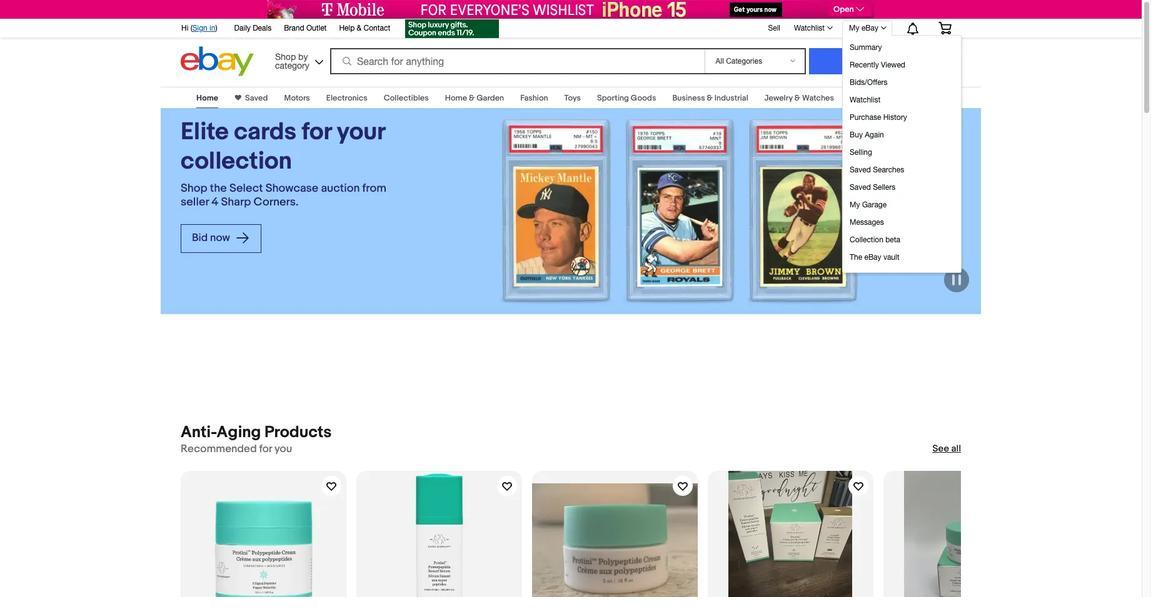 Task type: vqa. For each thing, say whether or not it's contained in the screenshot.
the Business & Industrial
yes



Task type: describe. For each thing, give the bounding box(es) containing it.
sporting goods
[[597, 93, 656, 103]]

motors link
[[284, 93, 310, 103]]

fashion link
[[520, 93, 548, 103]]

sign in link
[[192, 24, 215, 33]]

all
[[951, 444, 961, 455]]

sporting
[[597, 93, 629, 103]]

the ebay vault
[[850, 253, 899, 262]]

bids/offers
[[850, 78, 888, 87]]

get the coupon image
[[405, 19, 499, 38]]

see all
[[933, 444, 961, 455]]

viewed
[[881, 61, 905, 69]]

account navigation
[[174, 16, 962, 273]]

my garage link
[[847, 196, 959, 214]]

again
[[865, 131, 884, 139]]

toys
[[564, 93, 581, 103]]

my for my ebay
[[849, 24, 859, 33]]

buy
[[850, 131, 863, 139]]

ebay for my
[[862, 24, 879, 33]]

hi ( sign in )
[[181, 24, 217, 33]]

shop by category button
[[270, 47, 326, 73]]

open button
[[829, 3, 872, 16]]

sell link
[[762, 24, 786, 32]]

sharp
[[221, 196, 251, 209]]

electronics link
[[326, 93, 367, 103]]

saved searches
[[850, 166, 904, 174]]

sign
[[192, 24, 207, 33]]

recently viewed
[[850, 61, 905, 69]]

recommended
[[181, 443, 257, 456]]

0 horizontal spatial for
[[259, 443, 272, 456]]

bids/offers link
[[847, 74, 959, 91]]

the
[[850, 253, 862, 262]]

watchlist for watchlist 'link' to the bottom
[[850, 96, 881, 104]]

anti-aging products link
[[181, 423, 332, 443]]

deals
[[253, 24, 271, 33]]

brand outlet
[[284, 24, 327, 33]]

my for my garage
[[850, 201, 860, 209]]

category
[[275, 60, 309, 70]]

bid now link
[[181, 224, 261, 253]]

selling
[[850, 148, 872, 157]]

your shopping cart image
[[938, 22, 952, 34]]

purchase history
[[850, 113, 907, 122]]

saved sellers
[[850, 183, 896, 192]]

garden
[[477, 93, 504, 103]]

help & contact link
[[339, 22, 390, 36]]

aging
[[217, 423, 261, 443]]

contact
[[364, 24, 390, 33]]

messages
[[850, 218, 884, 227]]

from
[[362, 182, 386, 195]]

shop by category
[[275, 52, 309, 70]]

ebay live
[[850, 93, 884, 103]]

my garage
[[850, 201, 887, 209]]

the
[[210, 182, 227, 195]]

elite cards for your collection shop the select showcase auction from seller 4 sharp corners.
[[181, 118, 386, 209]]

garage
[[862, 201, 887, 209]]

home & garden
[[445, 93, 504, 103]]

collection beta link
[[847, 231, 959, 249]]

elite
[[181, 118, 229, 147]]

vault
[[883, 253, 899, 262]]

shop by category banner
[[174, 16, 962, 273]]

buy again link
[[847, 126, 959, 144]]

sporting goods link
[[597, 93, 656, 103]]

history
[[883, 113, 907, 122]]

brand
[[284, 24, 304, 33]]

watches
[[802, 93, 834, 103]]

collection beta
[[850, 236, 900, 244]]

shop inside shop by category
[[275, 52, 296, 62]]

ebay for the
[[864, 253, 881, 262]]

saved for saved searches
[[850, 166, 871, 174]]

in
[[210, 24, 215, 33]]

searches
[[873, 166, 904, 174]]

beta
[[886, 236, 900, 244]]

business & industrial
[[672, 93, 748, 103]]

brand outlet link
[[284, 22, 327, 36]]

collection
[[181, 147, 292, 176]]

outlet
[[306, 24, 327, 33]]

elite cards for your collection main content
[[0, 79, 1142, 598]]

my ebay
[[849, 24, 879, 33]]

open
[[834, 4, 854, 14]]

cards
[[234, 118, 296, 147]]



Task type: locate. For each thing, give the bounding box(es) containing it.
select
[[229, 182, 263, 195]]

saved inside saved searches link
[[850, 166, 871, 174]]

see all link
[[933, 444, 961, 456]]

watchlist link down the open
[[787, 21, 839, 36]]

home up elite
[[196, 93, 218, 103]]

buy again
[[850, 131, 884, 139]]

None submit
[[809, 48, 914, 74]]

watchlist
[[794, 24, 825, 33], [850, 96, 881, 104]]

recommended for you
[[181, 443, 292, 456]]

& right the 'help'
[[357, 24, 362, 33]]

0 horizontal spatial watchlist link
[[787, 21, 839, 36]]

0 vertical spatial ebay
[[862, 24, 879, 33]]

)
[[215, 24, 217, 33]]

messages link
[[847, 214, 959, 231]]

jewelry
[[765, 93, 793, 103]]

my ebay link
[[842, 21, 892, 36]]

recently
[[850, 61, 879, 69]]

shop up the 'seller'
[[181, 182, 207, 195]]

help & contact
[[339, 24, 390, 33]]

for down motors on the left of page
[[302, 118, 331, 147]]

jewelry & watches link
[[765, 93, 834, 103]]

my
[[849, 24, 859, 33], [850, 201, 860, 209]]

anti-aging products
[[181, 423, 332, 443]]

auction
[[321, 182, 360, 195]]

saved link
[[241, 93, 268, 103]]

watchlist right sell
[[794, 24, 825, 33]]

watchlist for the topmost watchlist 'link'
[[794, 24, 825, 33]]

ebay live link
[[850, 93, 884, 103]]

1 vertical spatial my
[[850, 201, 860, 209]]

saved inside elite cards for your collection main content
[[245, 93, 268, 103]]

1 vertical spatial watchlist link
[[847, 91, 959, 109]]

hi
[[181, 24, 188, 33]]

shop
[[275, 52, 296, 62], [181, 182, 207, 195]]

shop inside "elite cards for your collection shop the select showcase auction from seller 4 sharp corners."
[[181, 182, 207, 195]]

for
[[302, 118, 331, 147], [259, 443, 272, 456]]

your
[[337, 118, 385, 147]]

collectibles link
[[384, 93, 429, 103]]

saved inside saved sellers link
[[850, 183, 871, 192]]

1 vertical spatial for
[[259, 443, 272, 456]]

see
[[933, 444, 949, 455]]

1 vertical spatial shop
[[181, 182, 207, 195]]

live
[[870, 93, 884, 103]]

business
[[672, 93, 705, 103]]

watchlist link up history
[[847, 91, 959, 109]]

sell
[[768, 24, 780, 32]]

0 vertical spatial for
[[302, 118, 331, 147]]

1 home from the left
[[196, 93, 218, 103]]

2 vertical spatial ebay
[[864, 253, 881, 262]]

ebay inside elite cards for your collection main content
[[850, 93, 868, 103]]

2 home from the left
[[445, 93, 467, 103]]

home & garden link
[[445, 93, 504, 103]]

1 vertical spatial ebay
[[850, 93, 868, 103]]

1 horizontal spatial watchlist
[[850, 96, 881, 104]]

0 horizontal spatial watchlist
[[794, 24, 825, 33]]

& for contact
[[357, 24, 362, 33]]

saved for saved
[[245, 93, 268, 103]]

saved searches link
[[847, 161, 959, 179]]

recently viewed link
[[847, 56, 959, 74]]

saved down selling
[[850, 166, 871, 174]]

electronics
[[326, 93, 367, 103]]

bid
[[192, 232, 208, 245]]

& right business at the right top
[[707, 93, 713, 103]]

0 horizontal spatial shop
[[181, 182, 207, 195]]

daily deals
[[234, 24, 271, 33]]

selling link
[[847, 144, 959, 161]]

industrial
[[715, 93, 748, 103]]

Search for anything text field
[[332, 49, 702, 73]]

0 horizontal spatial home
[[196, 93, 218, 103]]

& for industrial
[[707, 93, 713, 103]]

0 vertical spatial watchlist link
[[787, 21, 839, 36]]

products
[[265, 423, 332, 443]]

saved up my garage
[[850, 183, 871, 192]]

1 horizontal spatial home
[[445, 93, 467, 103]]

0 vertical spatial watchlist
[[794, 24, 825, 33]]

1 horizontal spatial for
[[302, 118, 331, 147]]

bid now
[[192, 232, 232, 245]]

1 horizontal spatial watchlist link
[[847, 91, 959, 109]]

help
[[339, 24, 355, 33]]

home for home
[[196, 93, 218, 103]]

&
[[357, 24, 362, 33], [469, 93, 475, 103], [707, 93, 713, 103], [795, 93, 800, 103]]

& for watches
[[795, 93, 800, 103]]

watchlist link
[[787, 21, 839, 36], [847, 91, 959, 109]]

goods
[[631, 93, 656, 103]]

collection
[[850, 236, 883, 244]]

& for garden
[[469, 93, 475, 103]]

& left garden
[[469, 93, 475, 103]]

1 vertical spatial saved
[[850, 166, 871, 174]]

ebay right the
[[864, 253, 881, 262]]

none submit inside shop by category banner
[[809, 48, 914, 74]]

advertisement region
[[268, 0, 874, 19]]

my down "open" button
[[849, 24, 859, 33]]

saved for saved sellers
[[850, 183, 871, 192]]

1 vertical spatial watchlist
[[850, 96, 881, 104]]

home for home & garden
[[445, 93, 467, 103]]

saved up "cards"
[[245, 93, 268, 103]]

elite cards for your collection link
[[181, 118, 388, 177]]

purchase
[[850, 113, 881, 122]]

collectibles
[[384, 93, 429, 103]]

seller
[[181, 196, 209, 209]]

sellers
[[873, 183, 896, 192]]

toys link
[[564, 93, 581, 103]]

1 horizontal spatial shop
[[275, 52, 296, 62]]

now
[[210, 232, 230, 245]]

0 vertical spatial shop
[[275, 52, 296, 62]]

by
[[298, 52, 308, 62]]

daily
[[234, 24, 251, 33]]

home
[[196, 93, 218, 103], [445, 93, 467, 103]]

saved
[[245, 93, 268, 103], [850, 166, 871, 174], [850, 183, 871, 192]]

& inside account navigation
[[357, 24, 362, 33]]

ebay left the live
[[850, 93, 868, 103]]

the ebay vault link
[[847, 249, 959, 266]]

corners.
[[254, 196, 299, 209]]

2 vertical spatial saved
[[850, 183, 871, 192]]

fashion
[[520, 93, 548, 103]]

you
[[274, 443, 292, 456]]

ebay up summary
[[862, 24, 879, 33]]

& right jewelry
[[795, 93, 800, 103]]

0 vertical spatial saved
[[245, 93, 268, 103]]

home left garden
[[445, 93, 467, 103]]

0 vertical spatial my
[[849, 24, 859, 33]]

anti-
[[181, 423, 217, 443]]

shop left by
[[275, 52, 296, 62]]

watchlist up purchase
[[850, 96, 881, 104]]

my left garage
[[850, 201, 860, 209]]

showcase
[[266, 182, 319, 195]]

4
[[211, 196, 218, 209]]

for left you
[[259, 443, 272, 456]]

for inside "elite cards for your collection shop the select showcase auction from seller 4 sharp corners."
[[302, 118, 331, 147]]

summary link
[[847, 39, 959, 56]]

recommended for you element
[[181, 443, 292, 456]]



